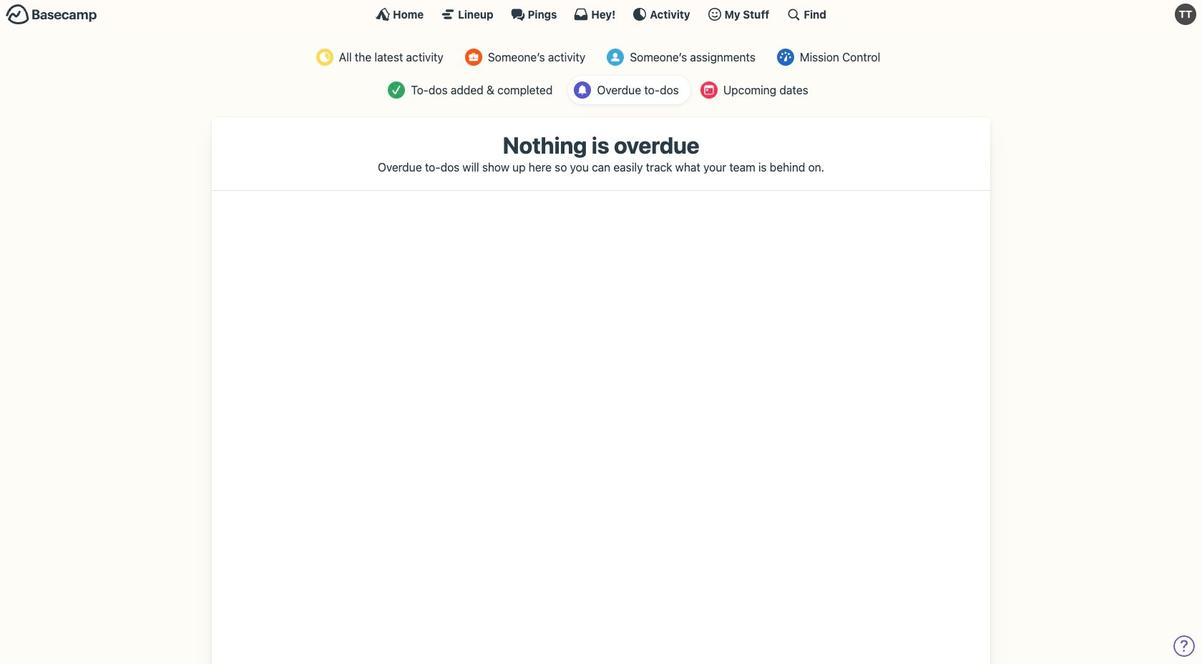 Task type: locate. For each thing, give the bounding box(es) containing it.
terry turtle image
[[1175, 4, 1197, 25]]

main element
[[0, 0, 1202, 28]]

keyboard shortcut: ⌘ + / image
[[787, 7, 801, 21]]

gauge image
[[777, 49, 794, 66]]

person report image
[[465, 49, 482, 66]]

assignment image
[[607, 49, 624, 66]]



Task type: vqa. For each thing, say whether or not it's contained in the screenshot.
switch accounts image
yes



Task type: describe. For each thing, give the bounding box(es) containing it.
event image
[[701, 82, 718, 99]]

todo image
[[388, 82, 405, 99]]

reminder image
[[574, 82, 591, 99]]

activity report image
[[316, 49, 333, 66]]

switch accounts image
[[6, 4, 97, 26]]



